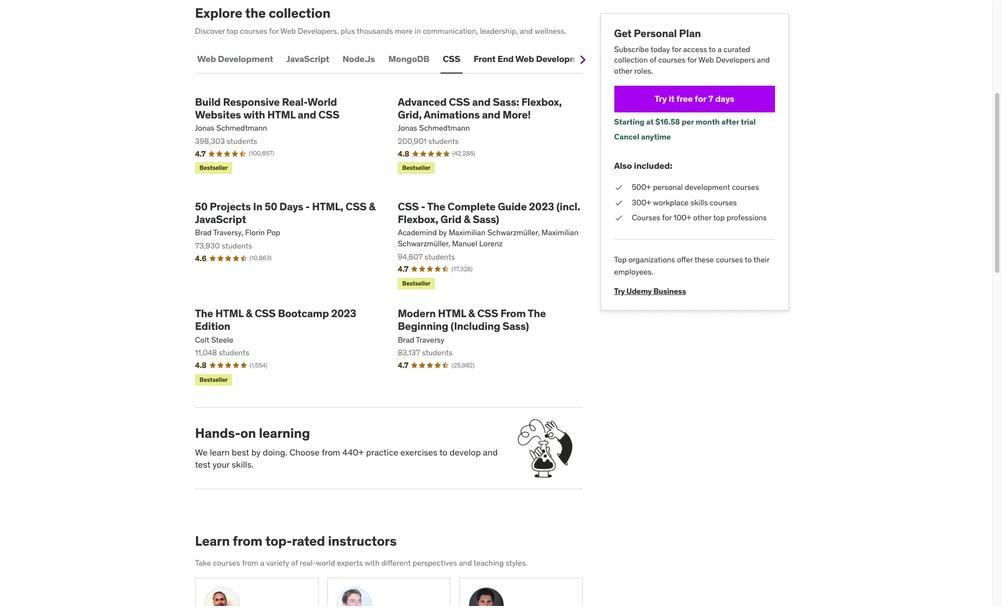 Task type: describe. For each thing, give the bounding box(es) containing it.
we
[[195, 447, 208, 458]]

try udemy business link
[[614, 278, 686, 296]]

after
[[722, 117, 739, 127]]

employees.
[[614, 267, 654, 277]]

css inside "css - the complete guide 2023 (incl. flexbox, grid & sass) academind by maximilian schwarzmüller, maximilian schwarzmüller, manuel lorenz 94,607 students"
[[398, 200, 419, 213]]

advanced css and sass: flexbox, grid, animations and more! jonas schmedtmann 200,901 students
[[398, 95, 562, 146]]

flexbox, inside advanced css and sass: flexbox, grid, animations and more! jonas schmedtmann 200,901 students
[[521, 95, 562, 108]]

rated
[[292, 533, 325, 550]]

300+ workplace skills courses
[[632, 198, 737, 208]]

of inside the get personal plan subscribe today for access to a curated collection of courses for web developers and other roles.
[[650, 55, 657, 65]]

the html & css bootcamp 2023 edition colt steele 11,048 students
[[195, 307, 356, 358]]

css inside advanced css and sass: flexbox, grid, animations and more! jonas schmedtmann 200,901 students
[[449, 95, 470, 108]]

500+ personal development courses
[[632, 182, 759, 192]]

top-
[[265, 533, 292, 550]]

& inside "css - the complete guide 2023 (incl. flexbox, grid & sass) academind by maximilian schwarzmüller, maximilian schwarzmüller, manuel lorenz 94,607 students"
[[464, 212, 470, 226]]

build
[[195, 95, 221, 108]]

business
[[654, 286, 686, 296]]

83,137
[[398, 348, 420, 358]]

with inside learn from top-rated instructors element
[[365, 559, 380, 569]]

from inside hands-on learning we learn best by doing. choose from 440+ practice exercises to develop and test your skills.
[[322, 447, 340, 458]]

the
[[245, 5, 266, 22]]

css inside 50 projects in 50 days - html, css & javascript brad traversy, florin pop 73,930 students
[[346, 200, 367, 213]]

(17,328)
[[452, 265, 473, 273]]

exercises
[[400, 447, 437, 458]]

steele
[[211, 335, 233, 345]]

css button
[[441, 46, 463, 72]]

& inside modern html & css from the beginning (including sass) brad traversy 83,137 students
[[468, 307, 475, 320]]

organizations
[[629, 255, 675, 265]]

get personal plan subscribe today for access to a curated collection of courses for web developers and other roles.
[[614, 27, 770, 76]]

workplace
[[653, 198, 689, 208]]

& inside "the html & css bootcamp 2023 edition colt steele 11,048 students"
[[246, 307, 252, 320]]

bestseller for the html & css bootcamp 2023 edition
[[199, 376, 228, 384]]

learn from top-rated instructors element
[[195, 533, 583, 607]]

(100,657)
[[249, 150, 274, 157]]

web inside explore the collection discover top courses for web developers, plus thousands more in communication, leadership, and wellness.
[[280, 26, 296, 36]]

also
[[614, 160, 632, 171]]

courses down development
[[710, 198, 737, 208]]

websites
[[195, 108, 241, 121]]

different
[[381, 559, 411, 569]]

try it free for 7 days link
[[614, 86, 775, 112]]

mongodb button
[[386, 46, 432, 72]]

bestseller for advanced css and sass: flexbox, grid, animations and more!
[[402, 164, 430, 172]]

edition
[[195, 320, 230, 333]]

professions
[[727, 213, 767, 223]]

take
[[195, 559, 211, 569]]

bootcamp
[[278, 307, 329, 320]]

teaching
[[474, 559, 504, 569]]

top organizations offer these courses to their employees.
[[614, 255, 770, 277]]

development inside web development button
[[218, 53, 273, 64]]

in
[[415, 26, 421, 36]]

anytime
[[641, 132, 671, 142]]

beginning
[[398, 320, 448, 333]]

colt
[[195, 335, 209, 345]]

schmedtmann for with
[[216, 123, 267, 133]]

50 projects in 50 days - html, css & javascript link
[[195, 200, 380, 226]]

florin
[[245, 228, 265, 238]]

brad inside modern html & css from the beginning (including sass) brad traversy 83,137 students
[[398, 335, 414, 345]]

with inside "build responsive real-world websites with html and css jonas schmedtmann 398,303 students"
[[243, 108, 265, 121]]

plus
[[341, 26, 355, 36]]

thousands
[[357, 26, 393, 36]]

try for try udemy business
[[614, 286, 625, 296]]

at
[[647, 117, 654, 127]]

300+
[[632, 198, 651, 208]]

4.7 for css - the complete guide 2023 (incl. flexbox, grid & sass)
[[398, 264, 409, 274]]

front end web development
[[474, 53, 591, 64]]

courses inside the get personal plan subscribe today for access to a curated collection of courses for web developers and other roles.
[[659, 55, 686, 65]]

complete
[[448, 200, 496, 213]]

today
[[651, 44, 670, 54]]

in
[[253, 200, 262, 213]]

17328 reviews element
[[452, 265, 473, 274]]

and inside learn from top-rated instructors element
[[459, 559, 472, 569]]

udemy
[[627, 286, 652, 296]]

1 vertical spatial schwarzmüller,
[[398, 239, 450, 249]]

front end web development button
[[471, 46, 594, 72]]

- inside "css - the complete guide 2023 (incl. flexbox, grid & sass) academind by maximilian schwarzmüller, maximilian schwarzmüller, manuel lorenz 94,607 students"
[[421, 200, 425, 213]]

top
[[614, 255, 627, 265]]

grid,
[[398, 108, 422, 121]]

node.js
[[343, 53, 375, 64]]

courses for 100+ other top professions
[[632, 213, 767, 223]]

sass) inside "css - the complete guide 2023 (incl. flexbox, grid & sass) academind by maximilian schwarzmüller, maximilian schwarzmüller, manuel lorenz 94,607 students"
[[473, 212, 499, 226]]

and inside the get personal plan subscribe today for access to a curated collection of courses for web developers and other roles.
[[757, 55, 770, 65]]

courses
[[632, 213, 661, 223]]

grid
[[441, 212, 462, 226]]

on
[[240, 425, 256, 442]]

1554 reviews element
[[250, 362, 267, 370]]

1 horizontal spatial other
[[694, 213, 712, 223]]

starting
[[614, 117, 645, 127]]

- inside 50 projects in 50 days - html, css & javascript brad traversy, florin pop 73,930 students
[[306, 200, 310, 213]]

& inside 50 projects in 50 days - html, css & javascript brad traversy, florin pop 73,930 students
[[369, 200, 376, 213]]

more!
[[503, 108, 531, 121]]

bestseller for css - the complete guide 2023 (incl. flexbox, grid & sass)
[[402, 280, 430, 287]]

students inside modern html & css from the beginning (including sass) brad traversy 83,137 students
[[422, 348, 453, 358]]

94,607
[[398, 252, 423, 262]]

days
[[716, 93, 735, 104]]

and inside "build responsive real-world websites with html and css jonas schmedtmann 398,303 students"
[[298, 108, 316, 121]]

real-
[[300, 559, 316, 569]]

from
[[501, 307, 526, 320]]

courses up 'professions'
[[732, 182, 759, 192]]

xsmall image for 500+
[[614, 182, 623, 193]]

other inside the get personal plan subscribe today for access to a curated collection of courses for web developers and other roles.
[[614, 66, 633, 76]]

styles.
[[506, 559, 528, 569]]

choose
[[289, 447, 320, 458]]

7
[[709, 93, 714, 104]]

roles.
[[635, 66, 653, 76]]

variety
[[266, 559, 289, 569]]

100657 reviews element
[[249, 150, 274, 158]]

css inside "the html & css bootcamp 2023 edition colt steele 11,048 students"
[[255, 307, 276, 320]]

javascript inside 50 projects in 50 days - html, css & javascript brad traversy, florin pop 73,930 students
[[195, 212, 246, 226]]

and inside hands-on learning we learn best by doing. choose from 440+ practice exercises to develop and test your skills.
[[483, 447, 498, 458]]

developers
[[716, 55, 755, 65]]

jonas for build responsive real-world websites with html and css
[[195, 123, 215, 133]]

jonas for advanced css and sass: flexbox, grid, animations and more!
[[398, 123, 417, 133]]

(10,863)
[[250, 254, 272, 262]]

398,303
[[195, 136, 225, 146]]

offer
[[677, 255, 693, 265]]

$16.58
[[656, 117, 680, 127]]

1 horizontal spatial schwarzmüller,
[[487, 228, 540, 238]]

collection inside explore the collection discover top courses for web developers, plus thousands more in communication, leadership, and wellness.
[[269, 5, 330, 22]]

4.8 for the html & css bootcamp 2023 edition
[[195, 361, 206, 371]]

cancel
[[614, 132, 640, 142]]

advanced css and sass: flexbox, grid, animations and more! link
[[398, 95, 583, 121]]

css inside button
[[443, 53, 460, 64]]

try for try it free for 7 days
[[655, 93, 667, 104]]

curated
[[724, 44, 751, 54]]

instructors
[[328, 533, 397, 550]]

the inside "css - the complete guide 2023 (incl. flexbox, grid & sass) academind by maximilian schwarzmüller, maximilian schwarzmüller, manuel lorenz 94,607 students"
[[427, 200, 445, 213]]

students inside "css - the complete guide 2023 (incl. flexbox, grid & sass) academind by maximilian schwarzmüller, maximilian schwarzmüller, manuel lorenz 94,607 students"
[[425, 252, 455, 262]]

schmedtmann for grid,
[[419, 123, 470, 133]]



Task type: vqa. For each thing, say whether or not it's contained in the screenshot.
left The 2023
yes



Task type: locate. For each thing, give the bounding box(es) containing it.
the right from
[[528, 307, 546, 320]]

courses
[[240, 26, 267, 36], [659, 55, 686, 65], [732, 182, 759, 192], [710, 198, 737, 208], [716, 255, 743, 265], [213, 559, 240, 569]]

& right html,
[[369, 200, 376, 213]]

from left variety
[[242, 559, 258, 569]]

1 vertical spatial from
[[233, 533, 262, 550]]

0 horizontal spatial jonas
[[195, 123, 215, 133]]

jonas
[[195, 123, 215, 133], [398, 123, 417, 133]]

1 vertical spatial javascript
[[195, 212, 246, 226]]

end
[[498, 53, 514, 64]]

modern html & css from the beginning (including sass) brad traversy 83,137 students
[[398, 307, 546, 358]]

0 vertical spatial brad
[[195, 228, 212, 238]]

by down grid
[[439, 228, 447, 238]]

subscribe
[[614, 44, 649, 54]]

css left bootcamp
[[255, 307, 276, 320]]

discover
[[195, 26, 225, 36]]

1 horizontal spatial brad
[[398, 335, 414, 345]]

0 horizontal spatial sass)
[[473, 212, 499, 226]]

personal
[[653, 182, 683, 192]]

schwarzmüller, up lorenz
[[487, 228, 540, 238]]

courses inside the top organizations offer these courses to their employees.
[[716, 255, 743, 265]]

with right experts
[[365, 559, 380, 569]]

top for collection
[[227, 26, 238, 36]]

for down access
[[688, 55, 697, 65]]

1 vertical spatial a
[[260, 559, 264, 569]]

development inside front end web development button
[[536, 53, 591, 64]]

top left 'professions'
[[714, 213, 725, 223]]

1 horizontal spatial with
[[365, 559, 380, 569]]

1 jonas from the left
[[195, 123, 215, 133]]

web left developers,
[[280, 26, 296, 36]]

javascript down developers,
[[286, 53, 329, 64]]

animations
[[424, 108, 480, 121]]

1 horizontal spatial collection
[[614, 55, 648, 65]]

0 horizontal spatial brad
[[195, 228, 212, 238]]

brad up 73,930 at the left top
[[195, 228, 212, 238]]

development
[[218, 53, 273, 64], [536, 53, 591, 64]]

2 horizontal spatial to
[[745, 255, 752, 265]]

1 horizontal spatial 4.8
[[398, 149, 409, 159]]

1 vertical spatial by
[[251, 447, 261, 458]]

with right websites
[[243, 108, 265, 121]]

and left the teaching in the bottom of the page
[[459, 559, 472, 569]]

and right develop
[[483, 447, 498, 458]]

access
[[684, 44, 707, 54]]

and right developers
[[757, 55, 770, 65]]

2023 right bootcamp
[[331, 307, 356, 320]]

2 xsmall image from the top
[[614, 198, 623, 208]]

your
[[213, 459, 230, 471]]

4.7
[[195, 149, 206, 159], [398, 264, 409, 274], [398, 361, 409, 371]]

javascript inside button
[[286, 53, 329, 64]]

200,901
[[398, 136, 427, 146]]

2 vertical spatial to
[[439, 447, 448, 458]]

flexbox, up academind
[[398, 212, 438, 226]]

to inside the top organizations offer these courses to their employees.
[[745, 255, 752, 265]]

sass) right (including
[[502, 320, 529, 333]]

jonas inside advanced css and sass: flexbox, grid, animations and more! jonas schmedtmann 200,901 students
[[398, 123, 417, 133]]

4.7 down 94,607 in the top left of the page
[[398, 264, 409, 274]]

css left from
[[477, 307, 498, 320]]

try left it
[[655, 93, 667, 104]]

html for modern
[[438, 307, 466, 320]]

11,048
[[195, 348, 217, 358]]

manuel
[[452, 239, 477, 249]]

0 horizontal spatial 4.8
[[195, 361, 206, 371]]

2 schmedtmann from the left
[[419, 123, 470, 133]]

world
[[308, 95, 337, 108]]

1 horizontal spatial of
[[650, 55, 657, 65]]

0 horizontal spatial schwarzmüller,
[[398, 239, 450, 249]]

node.js button
[[340, 46, 377, 72]]

1 horizontal spatial html
[[267, 108, 295, 121]]

50 right in
[[265, 200, 277, 213]]

courses right the these
[[716, 255, 743, 265]]

wellness.
[[535, 26, 566, 36]]

1 horizontal spatial 2023
[[529, 200, 554, 213]]

50 projects in 50 days - html, css & javascript brad traversy, florin pop 73,930 students
[[195, 200, 376, 251]]

modern
[[398, 307, 436, 320]]

skills
[[691, 198, 708, 208]]

students inside "the html & css bootcamp 2023 edition colt steele 11,048 students"
[[219, 348, 249, 358]]

experts
[[337, 559, 363, 569]]

1 horizontal spatial top
[[714, 213, 725, 223]]

xsmall image left 300+
[[614, 198, 623, 208]]

students
[[227, 136, 257, 146], [428, 136, 459, 146], [222, 241, 252, 251], [425, 252, 455, 262], [219, 348, 249, 358], [422, 348, 453, 358]]

students up (17,328)
[[425, 252, 455, 262]]

100+
[[674, 213, 692, 223]]

0 vertical spatial try
[[655, 93, 667, 104]]

the up academind
[[427, 200, 445, 213]]

of left real-
[[291, 559, 298, 569]]

to
[[709, 44, 716, 54], [745, 255, 752, 265], [439, 447, 448, 458]]

jonas up 398,303
[[195, 123, 215, 133]]

0 vertical spatial a
[[718, 44, 722, 54]]

4.8 down 200,901
[[398, 149, 409, 159]]

- up academind
[[421, 200, 425, 213]]

brad
[[195, 228, 212, 238], [398, 335, 414, 345]]

0 horizontal spatial other
[[614, 66, 633, 76]]

web down access
[[699, 55, 714, 65]]

by right the best
[[251, 447, 261, 458]]

collection down subscribe
[[614, 55, 648, 65]]

students down steele
[[219, 348, 249, 358]]

hands-
[[195, 425, 240, 442]]

html inside "build responsive real-world websites with html and css jonas schmedtmann 398,303 students"
[[267, 108, 295, 121]]

css down communication,
[[443, 53, 460, 64]]

2 horizontal spatial html
[[438, 307, 466, 320]]

1 horizontal spatial -
[[421, 200, 425, 213]]

students inside "build responsive real-world websites with html and css jonas schmedtmann 398,303 students"
[[227, 136, 257, 146]]

4.8 for advanced css and sass: flexbox, grid, animations and more!
[[398, 149, 409, 159]]

it
[[669, 93, 675, 104]]

bestseller down 94,607 in the top left of the page
[[402, 280, 430, 287]]

a inside the get personal plan subscribe today for access to a curated collection of courses for web developers and other roles.
[[718, 44, 722, 54]]

1 horizontal spatial sass)
[[502, 320, 529, 333]]

included:
[[634, 160, 673, 171]]

2023 left (incl.
[[529, 200, 554, 213]]

1 vertical spatial xsmall image
[[614, 198, 623, 208]]

1 vertical spatial with
[[365, 559, 380, 569]]

bestseller for build responsive real-world websites with html and css
[[199, 164, 228, 172]]

1 vertical spatial sass)
[[502, 320, 529, 333]]

42286 reviews element
[[452, 150, 475, 158]]

2023 inside "the html & css bootcamp 2023 edition colt steele 11,048 students"
[[331, 307, 356, 320]]

get
[[614, 27, 632, 40]]

maximilian
[[449, 228, 486, 238], [542, 228, 578, 238]]

perspectives
[[413, 559, 457, 569]]

4.6
[[195, 253, 206, 263]]

students up (100,657) on the top of page
[[227, 136, 257, 146]]

try udemy business
[[614, 286, 686, 296]]

&
[[369, 200, 376, 213], [464, 212, 470, 226], [246, 307, 252, 320], [468, 307, 475, 320]]

to inside hands-on learning we learn best by doing. choose from 440+ practice exercises to develop and test your skills.
[[439, 447, 448, 458]]

4.7 for modern html & css from the beginning (including sass)
[[398, 361, 409, 371]]

test
[[195, 459, 210, 471]]

50 left projects
[[195, 200, 208, 213]]

0 horizontal spatial -
[[306, 200, 310, 213]]

1 vertical spatial 2023
[[331, 307, 356, 320]]

bestseller down 398,303
[[199, 164, 228, 172]]

a
[[718, 44, 722, 54], [260, 559, 264, 569]]

other left roles.
[[614, 66, 633, 76]]

web development
[[197, 53, 273, 64]]

collection inside the get personal plan subscribe today for access to a curated collection of courses for web developers and other roles.
[[614, 55, 648, 65]]

html inside "the html & css bootcamp 2023 edition colt steele 11,048 students"
[[215, 307, 244, 320]]

0 horizontal spatial collection
[[269, 5, 330, 22]]

development up "responsive"
[[218, 53, 273, 64]]

development down wellness.
[[536, 53, 591, 64]]

1 xsmall image from the top
[[614, 182, 623, 193]]

1 vertical spatial collection
[[614, 55, 648, 65]]

schmedtmann inside "build responsive real-world websites with html and css jonas schmedtmann 398,303 students"
[[216, 123, 267, 133]]

2023 for guide
[[529, 200, 554, 213]]

0 vertical spatial of
[[650, 55, 657, 65]]

world
[[316, 559, 335, 569]]

1 vertical spatial of
[[291, 559, 298, 569]]

brad up 83,137
[[398, 335, 414, 345]]

courses inside explore the collection discover top courses for web developers, plus thousands more in communication, leadership, and wellness.
[[240, 26, 267, 36]]

to left develop
[[439, 447, 448, 458]]

web right the end
[[515, 53, 534, 64]]

0 vertical spatial to
[[709, 44, 716, 54]]

xsmall image for 300+
[[614, 198, 623, 208]]

0 horizontal spatial a
[[260, 559, 264, 569]]

schwarzmüller,
[[487, 228, 540, 238], [398, 239, 450, 249]]

0 vertical spatial collection
[[269, 5, 330, 22]]

0 vertical spatial 2023
[[529, 200, 554, 213]]

1 horizontal spatial try
[[655, 93, 667, 104]]

the inside modern html & css from the beginning (including sass) brad traversy 83,137 students
[[528, 307, 546, 320]]

1 maximilian from the left
[[449, 228, 486, 238]]

schmedtmann down animations
[[419, 123, 470, 133]]

0 horizontal spatial schmedtmann
[[216, 123, 267, 133]]

by inside "css - the complete guide 2023 (incl. flexbox, grid & sass) academind by maximilian schwarzmüller, maximilian schwarzmüller, manuel lorenz 94,607 students"
[[439, 228, 447, 238]]

500+
[[632, 182, 651, 192]]

4.7 for build responsive real-world websites with html and css
[[195, 149, 206, 159]]

for left 7
[[695, 93, 707, 104]]

other down skills
[[694, 213, 712, 223]]

and left wellness.
[[520, 26, 533, 36]]

0 horizontal spatial the
[[195, 307, 213, 320]]

css right advanced at the top left of the page
[[449, 95, 470, 108]]

0 vertical spatial from
[[322, 447, 340, 458]]

0 vertical spatial with
[[243, 108, 265, 121]]

2023 inside "css - the complete guide 2023 (incl. flexbox, grid & sass) academind by maximilian schwarzmüller, maximilian schwarzmüller, manuel lorenz 94,607 students"
[[529, 200, 554, 213]]

0 horizontal spatial flexbox,
[[398, 212, 438, 226]]

1 horizontal spatial to
[[709, 44, 716, 54]]

top inside explore the collection discover top courses for web developers, plus thousands more in communication, leadership, and wellness.
[[227, 26, 238, 36]]

for inside "link"
[[695, 93, 707, 104]]

xsmall image
[[614, 182, 623, 193], [614, 198, 623, 208], [614, 213, 623, 224]]

web development button
[[195, 46, 275, 72]]

try inside "link"
[[655, 93, 667, 104]]

1 vertical spatial top
[[714, 213, 725, 223]]

jonas up 200,901
[[398, 123, 417, 133]]

0 vertical spatial flexbox,
[[521, 95, 562, 108]]

tab navigation element
[[195, 46, 596, 74]]

bestseller
[[199, 164, 228, 172], [402, 164, 430, 172], [402, 280, 430, 287], [199, 376, 228, 384]]

css up academind
[[398, 200, 419, 213]]

0 vertical spatial javascript
[[286, 53, 329, 64]]

2 vertical spatial 4.7
[[398, 361, 409, 371]]

explore the collection discover top courses for web developers, plus thousands more in communication, leadership, and wellness.
[[195, 5, 566, 36]]

courses down the
[[240, 26, 267, 36]]

2 - from the left
[[421, 200, 425, 213]]

sass) up lorenz
[[473, 212, 499, 226]]

courses right take
[[213, 559, 240, 569]]

1 vertical spatial 4.7
[[398, 264, 409, 274]]

developers,
[[298, 26, 339, 36]]

1 schmedtmann from the left
[[216, 123, 267, 133]]

0 horizontal spatial 2023
[[331, 307, 356, 320]]

learning
[[259, 425, 310, 442]]

real-
[[282, 95, 308, 108]]

brad inside 50 projects in 50 days - html, css & javascript brad traversy, florin pop 73,930 students
[[195, 228, 212, 238]]

2 jonas from the left
[[398, 123, 417, 133]]

schmedtmann down websites
[[216, 123, 267, 133]]

modern html & css from the beginning (including sass) link
[[398, 307, 583, 333]]

sass:
[[493, 95, 519, 108]]

web down discover
[[197, 53, 216, 64]]

by inside hands-on learning we learn best by doing. choose from 440+ practice exercises to develop and test your skills.
[[251, 447, 261, 458]]

2 maximilian from the left
[[542, 228, 578, 238]]

0 vertical spatial 4.7
[[195, 149, 206, 159]]

explore
[[195, 5, 242, 22]]

flexbox,
[[521, 95, 562, 108], [398, 212, 438, 226]]

4.8 down 11,048
[[195, 361, 206, 371]]

web
[[280, 26, 296, 36], [197, 53, 216, 64], [515, 53, 534, 64], [699, 55, 714, 65]]

bestseller down 200,901
[[402, 164, 430, 172]]

for left the '100+' on the top
[[663, 213, 672, 223]]

2023 for bootcamp
[[331, 307, 356, 320]]

& left from
[[468, 307, 475, 320]]

top right discover
[[227, 26, 238, 36]]

html left world
[[267, 108, 295, 121]]

1 horizontal spatial 50
[[265, 200, 277, 213]]

the inside "the html & css bootcamp 2023 edition colt steele 11,048 students"
[[195, 307, 213, 320]]

0 vertical spatial schwarzmüller,
[[487, 228, 540, 238]]

css inside modern html & css from the beginning (including sass) brad traversy 83,137 students
[[477, 307, 498, 320]]

0 horizontal spatial javascript
[[195, 212, 246, 226]]

responsive
[[223, 95, 280, 108]]

2 horizontal spatial the
[[528, 307, 546, 320]]

0 vertical spatial other
[[614, 66, 633, 76]]

1 vertical spatial to
[[745, 255, 752, 265]]

flexbox, inside "css - the complete guide 2023 (incl. flexbox, grid & sass) academind by maximilian schwarzmüller, maximilian schwarzmüller, manuel lorenz 94,607 students"
[[398, 212, 438, 226]]

1 vertical spatial flexbox,
[[398, 212, 438, 226]]

maximilian down (incl.
[[542, 228, 578, 238]]

try it free for 7 days
[[655, 93, 735, 104]]

for left developers,
[[269, 26, 279, 36]]

0 horizontal spatial 50
[[195, 200, 208, 213]]

4.7 down 83,137
[[398, 361, 409, 371]]

mongodb
[[388, 53, 429, 64]]

& right grid
[[464, 212, 470, 226]]

the up colt
[[195, 307, 213, 320]]

1 horizontal spatial schmedtmann
[[419, 123, 470, 133]]

2 development from the left
[[536, 53, 591, 64]]

0 vertical spatial top
[[227, 26, 238, 36]]

maximilian up the manuel
[[449, 228, 486, 238]]

learn
[[195, 533, 230, 550]]

xsmall image for courses
[[614, 213, 623, 224]]

1 horizontal spatial flexbox,
[[521, 95, 562, 108]]

3 xsmall image from the top
[[614, 213, 623, 224]]

starting at $16.58 per month after trial cancel anytime
[[614, 117, 756, 142]]

css right real-
[[318, 108, 339, 121]]

trial
[[741, 117, 756, 127]]

0 vertical spatial sass)
[[473, 212, 499, 226]]

10863 reviews element
[[250, 254, 272, 263]]

html inside modern html & css from the beginning (including sass) brad traversy 83,137 students
[[438, 307, 466, 320]]

0 horizontal spatial by
[[251, 447, 261, 458]]

html for the
[[215, 307, 244, 320]]

1 50 from the left
[[195, 200, 208, 213]]

schmedtmann inside advanced css and sass: flexbox, grid, animations and more! jonas schmedtmann 200,901 students
[[419, 123, 470, 133]]

xsmall image down also
[[614, 182, 623, 193]]

courses down today
[[659, 55, 686, 65]]

for inside explore the collection discover top courses for web developers, plus thousands more in communication, leadership, and wellness.
[[269, 26, 279, 36]]

html up traversy
[[438, 307, 466, 320]]

next image
[[574, 51, 592, 69]]

1 horizontal spatial maximilian
[[542, 228, 578, 238]]

hands-on learning we learn best by doing. choose from 440+ practice exercises to develop and test your skills.
[[195, 425, 498, 471]]

bestseller down 11,048
[[199, 376, 228, 384]]

web inside web development button
[[197, 53, 216, 64]]

their
[[754, 255, 770, 265]]

and down javascript button
[[298, 108, 316, 121]]

students inside 50 projects in 50 days - html, css & javascript brad traversy, florin pop 73,930 students
[[222, 241, 252, 251]]

1 vertical spatial brad
[[398, 335, 414, 345]]

from left 440+
[[322, 447, 340, 458]]

best
[[232, 447, 249, 458]]

1 horizontal spatial jonas
[[398, 123, 417, 133]]

schmedtmann
[[216, 123, 267, 133], [419, 123, 470, 133]]

to right access
[[709, 44, 716, 54]]

0 vertical spatial xsmall image
[[614, 182, 623, 193]]

flexbox, right sass:
[[521, 95, 562, 108]]

xsmall image left courses at the right top of the page
[[614, 213, 623, 224]]

sass) inside modern html & css from the beginning (including sass) brad traversy 83,137 students
[[502, 320, 529, 333]]

a left variety
[[260, 559, 264, 569]]

1 development from the left
[[218, 53, 273, 64]]

collection up developers,
[[269, 5, 330, 22]]

0 horizontal spatial maximilian
[[449, 228, 486, 238]]

1 horizontal spatial by
[[439, 228, 447, 238]]

students down traversy
[[422, 348, 453, 358]]

html up steele
[[215, 307, 244, 320]]

students down traversy,
[[222, 241, 252, 251]]

a left "curated"
[[718, 44, 722, 54]]

4.7 down 398,303
[[195, 149, 206, 159]]

css right html,
[[346, 200, 367, 213]]

try left udemy
[[614, 286, 625, 296]]

0 horizontal spatial to
[[439, 447, 448, 458]]

0 vertical spatial 4.8
[[398, 149, 409, 159]]

web inside the get personal plan subscribe today for access to a curated collection of courses for web developers and other roles.
[[699, 55, 714, 65]]

for
[[269, 26, 279, 36], [672, 44, 682, 54], [688, 55, 697, 65], [695, 93, 707, 104], [663, 213, 672, 223]]

1 horizontal spatial a
[[718, 44, 722, 54]]

collection
[[269, 5, 330, 22], [614, 55, 648, 65]]

take courses from a variety of real-world experts with different perspectives and teaching styles.
[[195, 559, 528, 569]]

- right days
[[306, 200, 310, 213]]

0 horizontal spatial of
[[291, 559, 298, 569]]

web inside front end web development button
[[515, 53, 534, 64]]

and left more!
[[482, 108, 500, 121]]

0 horizontal spatial top
[[227, 26, 238, 36]]

& right edition
[[246, 307, 252, 320]]

traversy
[[416, 335, 444, 345]]

1 vertical spatial 4.8
[[195, 361, 206, 371]]

schwarzmüller, down academind
[[398, 239, 450, 249]]

and inside explore the collection discover top courses for web developers, plus thousands more in communication, leadership, and wellness.
[[520, 26, 533, 36]]

0 horizontal spatial html
[[215, 307, 244, 320]]

from left top- at the left of the page
[[233, 533, 262, 550]]

build responsive real-world websites with html and css link
[[195, 95, 380, 121]]

0 horizontal spatial try
[[614, 286, 625, 296]]

and left sass:
[[472, 95, 491, 108]]

per
[[682, 117, 694, 127]]

25982 reviews element
[[452, 362, 475, 370]]

from
[[322, 447, 340, 458], [233, 533, 262, 550], [242, 559, 258, 569]]

2 vertical spatial xsmall image
[[614, 213, 623, 224]]

plan
[[679, 27, 701, 40]]

1 vertical spatial try
[[614, 286, 625, 296]]

leadership,
[[480, 26, 518, 36]]

440+
[[342, 447, 364, 458]]

1 - from the left
[[306, 200, 310, 213]]

learn from top-rated instructors
[[195, 533, 397, 550]]

pop
[[267, 228, 280, 238]]

2 vertical spatial from
[[242, 559, 258, 569]]

and
[[520, 26, 533, 36], [757, 55, 770, 65], [472, 95, 491, 108], [298, 108, 316, 121], [482, 108, 500, 121], [483, 447, 498, 458], [459, 559, 472, 569]]

courses inside learn from top-rated instructors element
[[213, 559, 240, 569]]

build responsive real-world websites with html and css jonas schmedtmann 398,303 students
[[195, 95, 339, 146]]

advanced
[[398, 95, 447, 108]]

of inside learn from top-rated instructors element
[[291, 559, 298, 569]]

to inside the get personal plan subscribe today for access to a curated collection of courses for web developers and other roles.
[[709, 44, 716, 54]]

javascript up traversy,
[[195, 212, 246, 226]]

2 50 from the left
[[265, 200, 277, 213]]

1 vertical spatial other
[[694, 213, 712, 223]]

0 horizontal spatial with
[[243, 108, 265, 121]]

0 horizontal spatial development
[[218, 53, 273, 64]]

1 horizontal spatial the
[[427, 200, 445, 213]]

for right today
[[672, 44, 682, 54]]

to left their
[[745, 255, 752, 265]]

1 horizontal spatial development
[[536, 53, 591, 64]]

1 horizontal spatial javascript
[[286, 53, 329, 64]]

students inside advanced css and sass: flexbox, grid, animations and more! jonas schmedtmann 200,901 students
[[428, 136, 459, 146]]

0 vertical spatial by
[[439, 228, 447, 238]]

(1,554)
[[250, 362, 267, 369]]

css inside "build responsive real-world websites with html and css jonas schmedtmann 398,303 students"
[[318, 108, 339, 121]]

jonas inside "build responsive real-world websites with html and css jonas schmedtmann 398,303 students"
[[195, 123, 215, 133]]

top for 100+
[[714, 213, 725, 223]]



